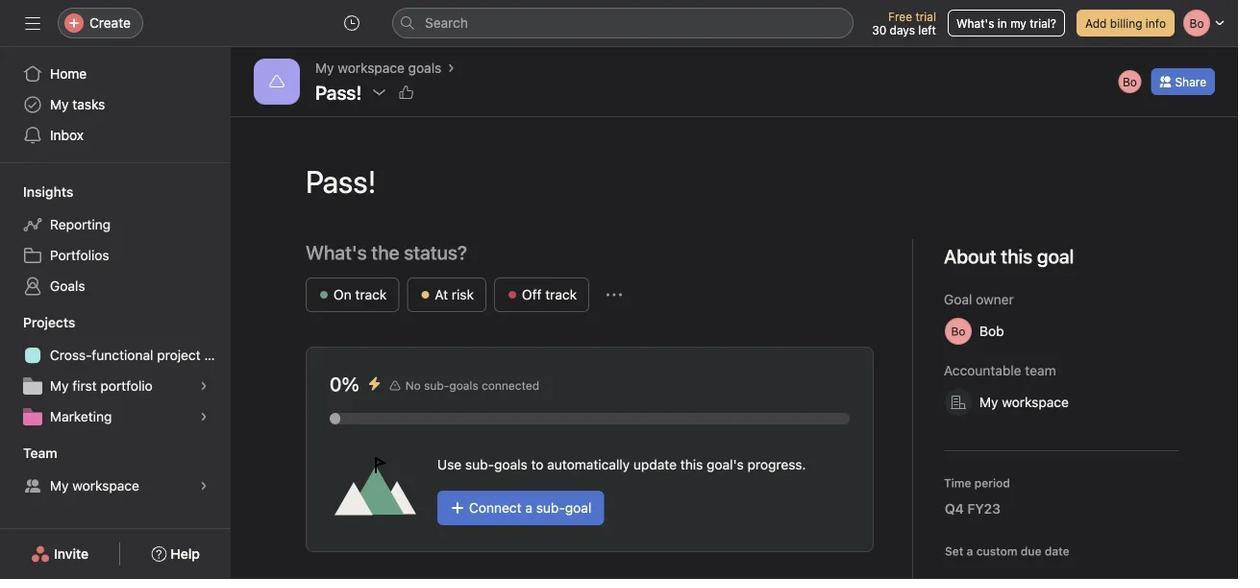 Task type: describe. For each thing, give the bounding box(es) containing it.
search button
[[392, 8, 854, 38]]

left
[[918, 23, 936, 37]]

portfolios link
[[12, 240, 219, 271]]

what's the status?
[[306, 241, 467, 264]]

track for on track
[[355, 287, 387, 303]]

my for my workspace link
[[50, 478, 69, 494]]

my workspace button
[[936, 386, 1101, 420]]

first
[[72, 378, 97, 394]]

off track button
[[494, 278, 589, 312]]

team
[[23, 446, 57, 461]]

at
[[435, 287, 448, 303]]

a for connect
[[525, 500, 533, 516]]

see details, marketing image
[[198, 411, 210, 423]]

off
[[522, 287, 542, 303]]

bob
[[980, 324, 1004, 339]]

plan
[[204, 348, 231, 363]]

owner
[[976, 292, 1014, 308]]

project
[[157, 348, 201, 363]]

cross-
[[50, 348, 92, 363]]

time
[[944, 477, 971, 490]]

share
[[1175, 75, 1207, 88]]

fy23
[[968, 501, 1001, 517]]

at risk
[[435, 287, 474, 303]]

team button
[[0, 444, 57, 463]]

billing
[[1110, 16, 1143, 30]]

show options image
[[371, 85, 387, 100]]

goal
[[565, 500, 592, 516]]

use sub-goals to automatically update this goal's progress.
[[437, 457, 806, 473]]

in
[[998, 16, 1007, 30]]

my for my tasks link
[[50, 97, 69, 112]]

add billing info
[[1085, 16, 1166, 30]]

update
[[634, 457, 677, 473]]

workspace for my workspace link
[[72, 478, 139, 494]]

period
[[975, 477, 1010, 490]]

connect a sub-goal button
[[437, 491, 604, 526]]

days
[[890, 23, 915, 37]]

goal owner
[[944, 292, 1014, 308]]

insights element
[[0, 175, 231, 306]]

functional
[[92, 348, 153, 363]]

invite button
[[18, 537, 101, 572]]

my workspace for my workspace dropdown button
[[980, 395, 1069, 411]]

set
[[945, 545, 964, 559]]

q4 fy23 button
[[933, 492, 1033, 527]]

what's for what's in my trial?
[[957, 16, 995, 30]]

my for my workspace dropdown button
[[980, 395, 998, 411]]

no sub-goals connected
[[405, 379, 539, 393]]

history image
[[344, 15, 360, 31]]

hide sidebar image
[[25, 15, 40, 31]]

my workspace link
[[12, 471, 219, 502]]

what's in my trial? button
[[948, 10, 1065, 37]]

insights button
[[0, 183, 73, 202]]

what's in my trial?
[[957, 16, 1057, 30]]

connect a sub-goal
[[469, 500, 592, 516]]

about
[[944, 245, 997, 268]]

goal's
[[707, 457, 744, 473]]

workspace for my workspace dropdown button
[[1002, 395, 1069, 411]]

free trial 30 days left
[[872, 10, 936, 37]]

projects
[[23, 315, 75, 331]]

connected
[[482, 379, 539, 393]]

goals for no sub-goals connected
[[449, 379, 479, 393]]

Goal name text field
[[290, 147, 1179, 216]]

tasks
[[72, 97, 105, 112]]

marketing link
[[12, 402, 219, 433]]

info
[[1146, 16, 1166, 30]]

trial?
[[1030, 16, 1057, 30]]

portfolios
[[50, 248, 109, 263]]

create button
[[58, 8, 143, 38]]

q4
[[945, 501, 964, 517]]

on track button
[[306, 278, 399, 312]]

0 vertical spatial workspace
[[338, 60, 405, 76]]

home link
[[12, 59, 219, 89]]

accountable
[[944, 363, 1022, 379]]

use
[[437, 457, 462, 473]]

off track
[[522, 287, 577, 303]]

progress.
[[748, 457, 806, 473]]

sub- for no
[[424, 379, 449, 393]]

goal
[[944, 292, 972, 308]]

automatically
[[547, 457, 630, 473]]

this goal
[[1001, 245, 1074, 268]]

reporting link
[[12, 210, 219, 240]]

see details, my first portfolio image
[[198, 381, 210, 392]]

invite
[[54, 547, 89, 562]]

accountable team
[[944, 363, 1056, 379]]

team
[[1025, 363, 1056, 379]]



Task type: locate. For each thing, give the bounding box(es) containing it.
my workspace goals
[[315, 60, 442, 76]]

global element
[[0, 47, 231, 162]]

sub- right use
[[465, 457, 494, 473]]

my first portfolio
[[50, 378, 153, 394]]

time period
[[944, 477, 1010, 490]]

the status?
[[371, 241, 467, 264]]

my inside global 'element'
[[50, 97, 69, 112]]

what's left in
[[957, 16, 995, 30]]

0 horizontal spatial goals
[[408, 60, 442, 76]]

30
[[872, 23, 887, 37]]

projects button
[[0, 313, 75, 333]]

sub-
[[424, 379, 449, 393], [465, 457, 494, 473], [536, 500, 565, 516]]

a inside set a custom due date button
[[967, 545, 973, 559]]

my left the first
[[50, 378, 69, 394]]

1 vertical spatial my workspace
[[50, 478, 139, 494]]

a inside connect a sub-goal button
[[525, 500, 533, 516]]

teams element
[[0, 436, 231, 506]]

0 horizontal spatial what's
[[306, 241, 367, 264]]

insights
[[23, 184, 73, 200]]

1 horizontal spatial my workspace
[[980, 395, 1069, 411]]

1 horizontal spatial track
[[545, 287, 577, 303]]

goals for use sub-goals to automatically update this goal's progress.
[[494, 457, 528, 473]]

goals up 0 likes. click to like this task icon
[[408, 60, 442, 76]]

my workspace inside teams element
[[50, 478, 139, 494]]

workspace
[[338, 60, 405, 76], [1002, 395, 1069, 411], [72, 478, 139, 494]]

reporting
[[50, 217, 111, 233]]

add billing info button
[[1077, 10, 1175, 37]]

0 horizontal spatial workspace
[[72, 478, 139, 494]]

cross-functional project plan link
[[12, 340, 231, 371]]

1 horizontal spatial a
[[967, 545, 973, 559]]

my down team
[[50, 478, 69, 494]]

my up pass!
[[315, 60, 334, 76]]

inbox link
[[12, 120, 219, 151]]

goals
[[408, 60, 442, 76], [449, 379, 479, 393], [494, 457, 528, 473]]

sub- inside button
[[536, 500, 565, 516]]

1 vertical spatial goals
[[449, 379, 479, 393]]

2 horizontal spatial workspace
[[1002, 395, 1069, 411]]

my down accountable
[[980, 395, 998, 411]]

my
[[315, 60, 334, 76], [50, 97, 69, 112], [50, 378, 69, 394], [980, 395, 998, 411], [50, 478, 69, 494]]

1 vertical spatial workspace
[[1002, 395, 1069, 411]]

q4 fy23
[[945, 501, 1001, 517]]

sub- for use
[[465, 457, 494, 473]]

0 vertical spatial my workspace
[[980, 395, 1069, 411]]

bo button
[[1117, 68, 1144, 95]]

on
[[334, 287, 352, 303]]

more actions image
[[607, 287, 622, 303]]

2 vertical spatial goals
[[494, 457, 528, 473]]

my workspace
[[980, 395, 1069, 411], [50, 478, 139, 494]]

what's inside button
[[957, 16, 995, 30]]

0 horizontal spatial sub-
[[424, 379, 449, 393]]

2 track from the left
[[545, 287, 577, 303]]

track right off
[[545, 287, 577, 303]]

my inside teams element
[[50, 478, 69, 494]]

to
[[531, 457, 544, 473]]

my workspace inside dropdown button
[[980, 395, 1069, 411]]

set a custom due date
[[945, 545, 1070, 559]]

a
[[525, 500, 533, 516], [967, 545, 973, 559]]

2 horizontal spatial goals
[[494, 457, 528, 473]]

1 vertical spatial what's
[[306, 241, 367, 264]]

1 horizontal spatial what's
[[957, 16, 995, 30]]

1 vertical spatial a
[[967, 545, 973, 559]]

my inside projects element
[[50, 378, 69, 394]]

custom
[[977, 545, 1018, 559]]

create
[[89, 15, 131, 31]]

risk
[[452, 287, 474, 303]]

help button
[[139, 537, 212, 572]]

0 vertical spatial what's
[[957, 16, 995, 30]]

date
[[1045, 545, 1070, 559]]

marketing
[[50, 409, 112, 425]]

track right on
[[355, 287, 387, 303]]

workspace down marketing link
[[72, 478, 139, 494]]

sub- right no on the left
[[424, 379, 449, 393]]

what's
[[957, 16, 995, 30], [306, 241, 367, 264]]

a right connect
[[525, 500, 533, 516]]

bo
[[1123, 75, 1137, 88]]

1 track from the left
[[355, 287, 387, 303]]

trial
[[916, 10, 936, 23]]

about this goal
[[944, 245, 1074, 268]]

my workspace for my workspace link
[[50, 478, 139, 494]]

track inside 'button'
[[355, 287, 387, 303]]

workspace inside dropdown button
[[1002, 395, 1069, 411]]

2 vertical spatial workspace
[[72, 478, 139, 494]]

workspace up show options image
[[338, 60, 405, 76]]

pass!
[[315, 81, 362, 103]]

track for off track
[[545, 287, 577, 303]]

goals left connected
[[449, 379, 479, 393]]

0 horizontal spatial my workspace
[[50, 478, 139, 494]]

my left tasks
[[50, 97, 69, 112]]

this
[[681, 457, 703, 473]]

see details, my workspace image
[[198, 481, 210, 492]]

search list box
[[392, 8, 854, 38]]

connect
[[469, 500, 522, 516]]

portfolio
[[100, 378, 153, 394]]

my first portfolio link
[[12, 371, 219, 402]]

goals for my workspace goals
[[408, 60, 442, 76]]

my
[[1011, 16, 1027, 30]]

goals link
[[12, 271, 219, 302]]

sub- down the to
[[536, 500, 565, 516]]

1 horizontal spatial workspace
[[338, 60, 405, 76]]

a for set
[[967, 545, 973, 559]]

search
[[425, 15, 468, 31]]

0 vertical spatial goals
[[408, 60, 442, 76]]

0 vertical spatial a
[[525, 500, 533, 516]]

projects element
[[0, 306, 231, 436]]

help
[[170, 547, 200, 562]]

inbox
[[50, 127, 84, 143]]

due
[[1021, 545, 1042, 559]]

a right "set"
[[967, 545, 973, 559]]

track inside button
[[545, 287, 577, 303]]

2 horizontal spatial sub-
[[536, 500, 565, 516]]

free
[[888, 10, 912, 23]]

my tasks link
[[12, 89, 219, 120]]

at risk button
[[407, 278, 486, 312]]

0 horizontal spatial track
[[355, 287, 387, 303]]

what's up on
[[306, 241, 367, 264]]

1 vertical spatial sub-
[[465, 457, 494, 473]]

0 vertical spatial sub-
[[424, 379, 449, 393]]

1 horizontal spatial goals
[[449, 379, 479, 393]]

my for my first portfolio link
[[50, 378, 69, 394]]

my workspace goals link
[[315, 58, 442, 79]]

workspace down team
[[1002, 395, 1069, 411]]

1 horizontal spatial sub-
[[465, 457, 494, 473]]

what's for what's the status?
[[306, 241, 367, 264]]

bob button
[[936, 314, 1036, 349]]

workspace inside teams element
[[72, 478, 139, 494]]

no
[[405, 379, 421, 393]]

goals left the to
[[494, 457, 528, 473]]

0 likes. click to like this task image
[[398, 85, 414, 100]]

my inside dropdown button
[[980, 395, 998, 411]]

add
[[1085, 16, 1107, 30]]

home
[[50, 66, 87, 82]]

cross-functional project plan
[[50, 348, 231, 363]]

2 vertical spatial sub-
[[536, 500, 565, 516]]

0 horizontal spatial a
[[525, 500, 533, 516]]



Task type: vqa. For each thing, say whether or not it's contained in the screenshot.
Donut in the "link"
no



